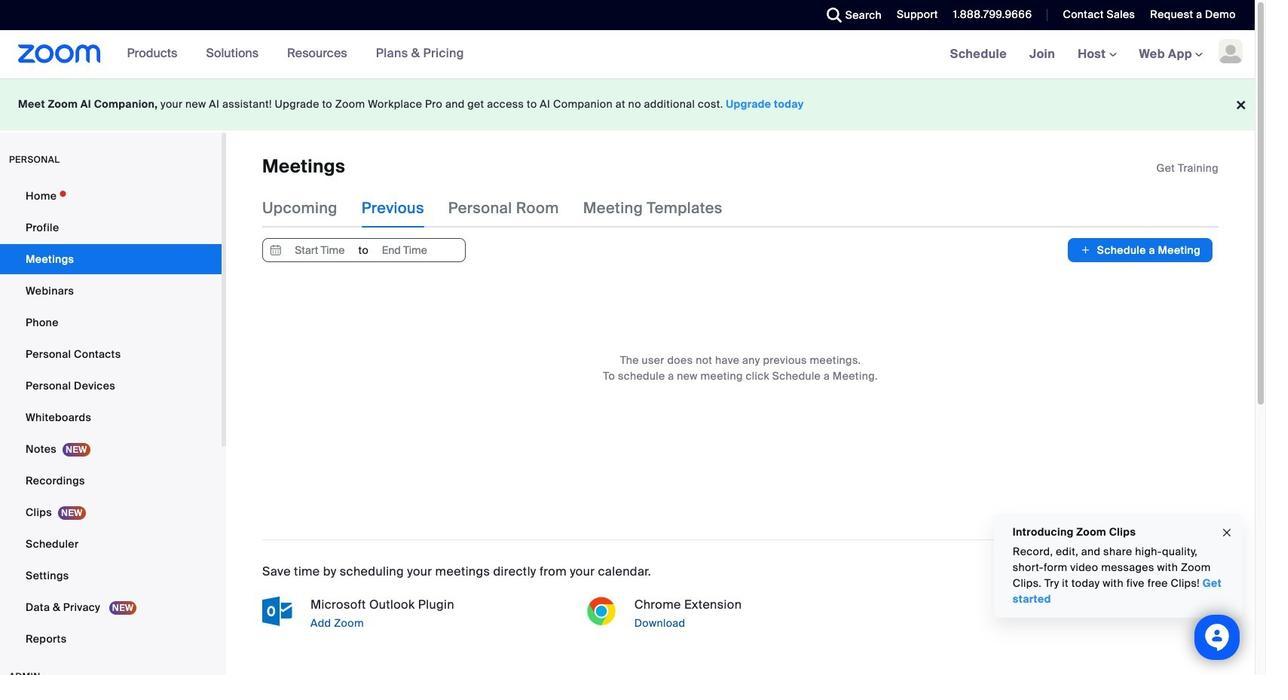 Task type: vqa. For each thing, say whether or not it's contained in the screenshot.
date image
yes



Task type: locate. For each thing, give the bounding box(es) containing it.
application
[[1157, 161, 1219, 176]]

Date Range Picker End field
[[370, 239, 439, 262]]

product information navigation
[[101, 30, 476, 78]]

banner
[[0, 30, 1255, 79]]

footer
[[0, 78, 1255, 130]]

profile picture image
[[1219, 39, 1243, 63]]

Date Range Picker Start field
[[285, 239, 355, 262]]



Task type: describe. For each thing, give the bounding box(es) containing it.
meetings navigation
[[939, 30, 1255, 79]]

personal menu menu
[[0, 181, 222, 656]]

zoom logo image
[[18, 44, 101, 63]]

close image
[[1221, 524, 1233, 541]]

tabs of meeting tab list
[[262, 189, 747, 228]]

date image
[[267, 239, 285, 262]]

add image
[[1080, 243, 1091, 258]]



